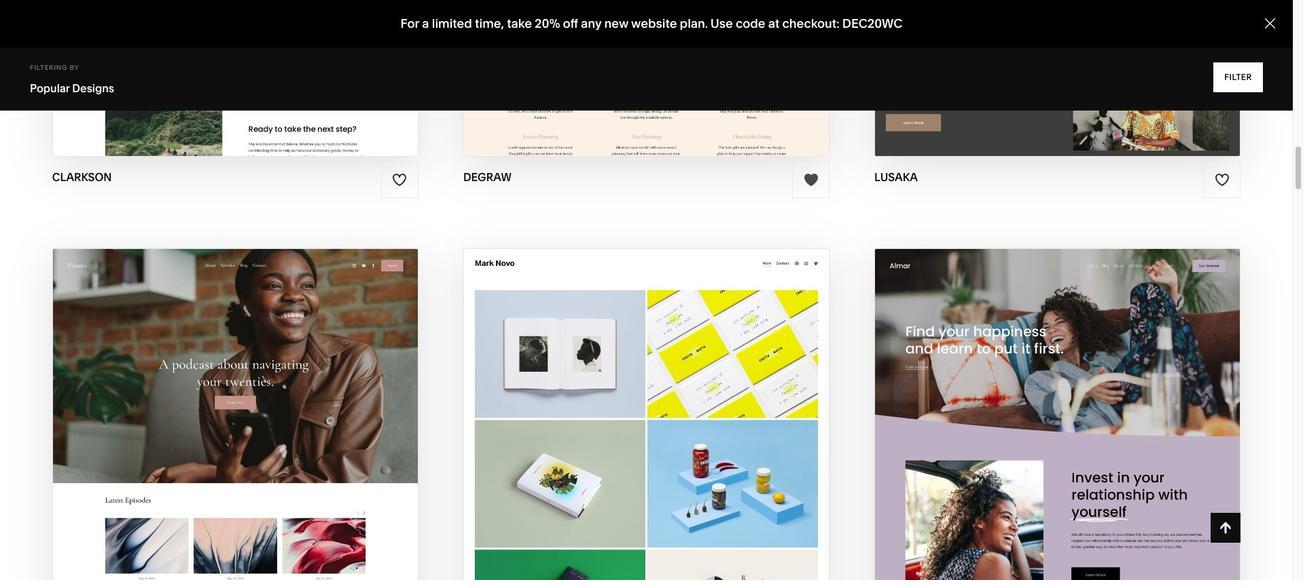 Task type: describe. For each thing, give the bounding box(es) containing it.
new
[[604, 16, 629, 31]]

clarkson image
[[53, 0, 418, 156]]

start with novo button
[[578, 456, 715, 493]]

for
[[401, 16, 419, 31]]

start with almar
[[985, 466, 1116, 482]]

degraw
[[463, 171, 512, 184]]

start with paloma
[[158, 466, 298, 482]]

preview almar
[[1002, 493, 1113, 508]]

for a limited time, take 20% off any new website plan. use code at checkout: dec20wc
[[401, 16, 903, 31]]

add lusaka to your favorites list image
[[1215, 172, 1230, 187]]

1 vertical spatial novo
[[658, 493, 698, 508]]

novo inside button
[[660, 466, 701, 482]]

paloma image
[[53, 250, 418, 581]]

lusaka
[[875, 171, 918, 184]]

preview almar link
[[1002, 482, 1113, 519]]

plan.
[[680, 16, 708, 31]]

start for start with novo
[[578, 466, 619, 482]]

degraw image
[[464, 0, 829, 156]]

popular
[[30, 82, 70, 95]]

remove degraw from your favorites list image
[[804, 172, 818, 187]]

use
[[711, 16, 733, 31]]

paloma
[[240, 466, 298, 482]]

start with novo
[[578, 466, 701, 482]]

start for start with paloma
[[158, 466, 199, 482]]

start with paloma button
[[158, 456, 312, 493]]

dec20wc
[[842, 16, 903, 31]]

with for novo
[[622, 466, 657, 482]]

preview for preview almar
[[1002, 493, 1062, 508]]

checkout:
[[782, 16, 840, 31]]

start for start with almar
[[985, 466, 1027, 482]]

limited
[[432, 16, 472, 31]]

filtering by
[[30, 64, 79, 71]]

add clarkson to your favorites list image
[[392, 172, 407, 187]]

a
[[422, 16, 429, 31]]



Task type: locate. For each thing, give the bounding box(es) containing it.
clarkson
[[52, 171, 112, 184]]

back to top image
[[1218, 521, 1233, 536]]

with left paloma
[[202, 466, 237, 482]]

lusaka image
[[875, 0, 1240, 156]]

preview novo link
[[595, 482, 698, 519]]

start
[[158, 466, 199, 482], [578, 466, 619, 482], [985, 466, 1027, 482]]

0 vertical spatial almar
[[1067, 466, 1116, 482]]

off
[[563, 16, 578, 31]]

with for paloma
[[202, 466, 237, 482]]

almar
[[1067, 466, 1116, 482], [1065, 493, 1113, 508]]

1 preview from the left
[[595, 493, 654, 508]]

preview
[[595, 493, 654, 508], [1002, 493, 1062, 508]]

with up preview almar
[[1030, 466, 1064, 482]]

1 vertical spatial almar
[[1065, 493, 1113, 508]]

start with almar button
[[985, 456, 1130, 493]]

almar up preview almar
[[1067, 466, 1116, 482]]

take
[[507, 16, 532, 31]]

0 horizontal spatial start
[[158, 466, 199, 482]]

start inside start with novo button
[[578, 466, 619, 482]]

start inside start with paloma button
[[158, 466, 199, 482]]

by
[[70, 64, 79, 71]]

with up preview novo
[[622, 466, 657, 482]]

2 with from the left
[[622, 466, 657, 482]]

novo up preview novo
[[660, 466, 701, 482]]

3 with from the left
[[1030, 466, 1064, 482]]

any
[[581, 16, 602, 31]]

filtering
[[30, 64, 68, 71]]

filter button
[[1214, 63, 1263, 92]]

2 preview from the left
[[1002, 493, 1062, 508]]

popular designs
[[30, 82, 114, 95]]

start inside start with almar button
[[985, 466, 1027, 482]]

preview for preview novo
[[595, 493, 654, 508]]

time,
[[475, 16, 504, 31]]

0 horizontal spatial preview
[[595, 493, 654, 508]]

novo down the start with novo at the bottom of page
[[658, 493, 698, 508]]

1 horizontal spatial with
[[622, 466, 657, 482]]

1 with from the left
[[202, 466, 237, 482]]

20%
[[535, 16, 560, 31]]

preview down the start with novo at the bottom of page
[[595, 493, 654, 508]]

1 horizontal spatial start
[[578, 466, 619, 482]]

0 horizontal spatial with
[[202, 466, 237, 482]]

website
[[631, 16, 677, 31]]

2 horizontal spatial with
[[1030, 466, 1064, 482]]

with for almar
[[1030, 466, 1064, 482]]

designs
[[72, 82, 114, 95]]

novo image
[[464, 250, 829, 581]]

almar image
[[875, 250, 1240, 581]]

preview down start with almar
[[1002, 493, 1062, 508]]

preview novo
[[595, 493, 698, 508]]

filter
[[1225, 72, 1252, 82]]

1 horizontal spatial preview
[[1002, 493, 1062, 508]]

with
[[202, 466, 237, 482], [622, 466, 657, 482], [1030, 466, 1064, 482]]

3 start from the left
[[985, 466, 1027, 482]]

1 start from the left
[[158, 466, 199, 482]]

novo
[[660, 466, 701, 482], [658, 493, 698, 508]]

2 horizontal spatial start
[[985, 466, 1027, 482]]

0 vertical spatial novo
[[660, 466, 701, 482]]

almar down start with almar
[[1065, 493, 1113, 508]]

code
[[736, 16, 766, 31]]

almar inside button
[[1067, 466, 1116, 482]]

at
[[768, 16, 780, 31]]

2 start from the left
[[578, 466, 619, 482]]



Task type: vqa. For each thing, say whether or not it's contained in the screenshot.
Real Estate & Properties LINK
no



